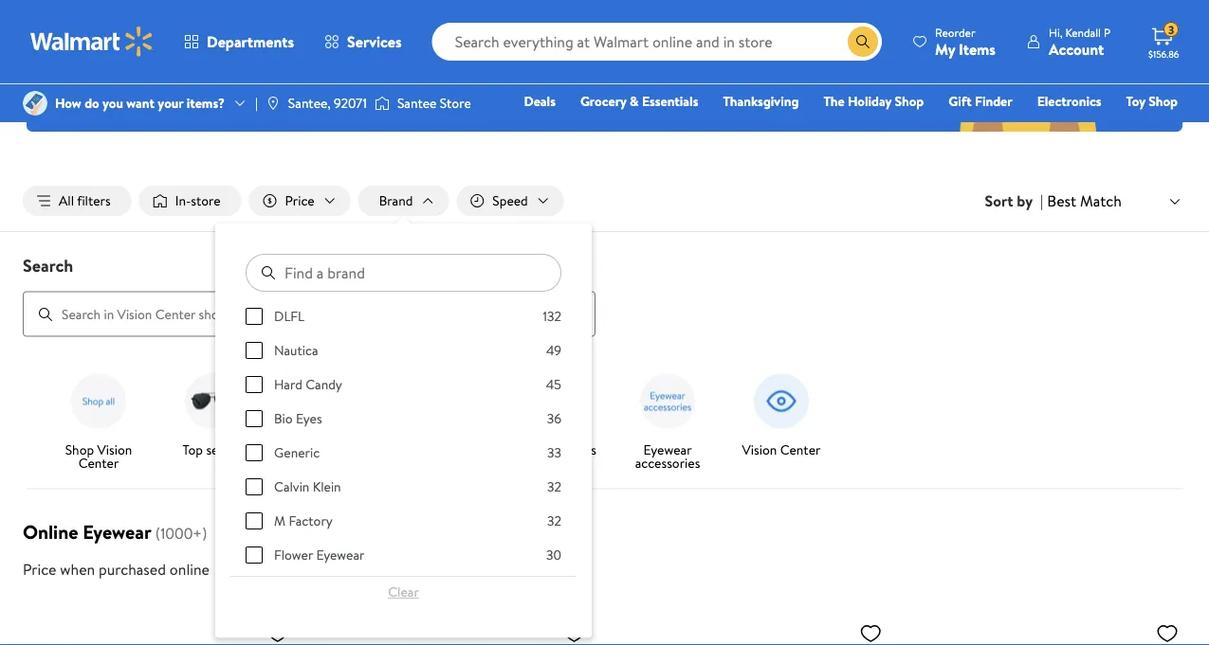 Task type: vqa. For each thing, say whether or not it's contained in the screenshot.
"search" icon
yes



Task type: locate. For each thing, give the bounding box(es) containing it.
purchased
[[99, 559, 166, 580]]

items
[[959, 38, 996, 59]]

eyeglass frames link
[[277, 368, 376, 460]]

 image for how do you want your items?
[[23, 91, 47, 116]]

contact lenses image
[[520, 368, 588, 436]]

center up essentials
[[662, 14, 754, 57]]

center for shop
[[78, 454, 119, 472]]

|
[[255, 94, 258, 112], [1040, 191, 1043, 212]]

0 vertical spatial price
[[285, 192, 315, 210]]

sort
[[985, 191, 1013, 212]]

hard
[[274, 376, 302, 394]]

vision inside shop vision center
[[97, 441, 132, 459]]

flower eyewear
[[274, 546, 365, 565]]

clear
[[388, 583, 419, 602]]

vision for shop
[[97, 441, 132, 459]]

1 vertical spatial eyewear
[[83, 519, 151, 545]]

 image
[[23, 91, 47, 116], [265, 96, 281, 111]]

price right store
[[285, 192, 315, 210]]

1 vertical spatial &
[[630, 92, 639, 110]]

gift
[[949, 92, 972, 110]]

Walmart Site-Wide search field
[[432, 23, 882, 61]]

& right grocery
[[630, 92, 639, 110]]

filters
[[77, 192, 111, 210]]

accessories
[[635, 454, 700, 472]]

1 horizontal spatial price
[[285, 192, 315, 210]]

items?
[[187, 94, 225, 112]]

price for price
[[285, 192, 315, 210]]

None checkbox
[[246, 308, 263, 325], [246, 445, 263, 462], [246, 513, 263, 530], [246, 547, 263, 564], [246, 308, 263, 325], [246, 445, 263, 462], [246, 513, 263, 530], [246, 547, 263, 564]]

services
[[347, 31, 402, 52]]

eyewear accessories
[[635, 441, 700, 472]]

store
[[191, 192, 221, 210]]

holiday
[[848, 92, 892, 110]]

center inside walmart vision center shop eyewear & more.
[[662, 14, 754, 57]]

services button
[[309, 19, 417, 64]]

1 vertical spatial 32
[[547, 512, 561, 531]]

eyewear down eyewear accessories image
[[643, 441, 692, 459]]

0 horizontal spatial price
[[23, 559, 56, 580]]

walmart+ link
[[1113, 118, 1186, 138]]

grocery & essentials link
[[572, 91, 707, 111]]

my
[[935, 38, 955, 59]]

group containing dlfl
[[246, 307, 561, 646]]

Search search field
[[432, 23, 882, 61]]

home
[[831, 119, 866, 137]]

eyewear for online
[[83, 519, 151, 545]]

1 horizontal spatial vision
[[573, 14, 655, 57]]

 image left how
[[23, 91, 47, 116]]

electronics link
[[1029, 91, 1110, 111]]

32
[[547, 478, 561, 497], [547, 512, 561, 531]]

49
[[546, 341, 561, 360]]

sort by |
[[985, 191, 1043, 212]]

center inside shop vision center
[[78, 454, 119, 472]]

one
[[1032, 119, 1061, 137]]

thanksgiving
[[723, 92, 799, 110]]

best
[[1047, 190, 1076, 211]]

 image
[[374, 94, 390, 113]]

grocery
[[580, 92, 627, 110]]

1 32 from the top
[[547, 478, 561, 497]]

all
[[59, 192, 74, 210]]

2 horizontal spatial vision
[[742, 441, 777, 459]]

toy shop link
[[1118, 91, 1186, 111]]

center down shop vision center image
[[78, 454, 119, 472]]

2 horizontal spatial eyewear
[[643, 441, 692, 459]]

all filters
[[59, 192, 111, 210]]

2 horizontal spatial center
[[780, 441, 821, 459]]

30
[[546, 546, 561, 565]]

2 vertical spatial eyewear
[[316, 546, 365, 565]]

add to favorites list, designer looks for less women's wop69 crystal/gold frames image
[[563, 622, 586, 645]]

account
[[1049, 38, 1104, 59]]

1 horizontal spatial  image
[[265, 96, 281, 111]]

0 horizontal spatial eyewear
[[83, 519, 151, 545]]

vision center image
[[747, 368, 816, 436]]

clear button
[[246, 578, 561, 608]]

0 horizontal spatial center
[[78, 454, 119, 472]]

store
[[440, 94, 471, 112]]

frames
[[332, 441, 372, 459]]

shop down shop vision center image
[[65, 441, 94, 459]]

None checkbox
[[246, 342, 263, 359], [246, 377, 263, 394], [246, 411, 263, 428], [246, 479, 263, 496], [246, 342, 263, 359], [246, 377, 263, 394], [246, 411, 263, 428], [246, 479, 263, 496]]

0 horizontal spatial  image
[[23, 91, 47, 116]]

search icon image
[[855, 34, 871, 49]]

1 horizontal spatial eyewear
[[316, 546, 365, 565]]

1 vertical spatial price
[[23, 559, 56, 580]]

kendall
[[1065, 24, 1101, 40]]

price
[[285, 192, 315, 210], [23, 559, 56, 580]]

shop vision center image
[[64, 368, 133, 436]]

registry
[[959, 119, 1008, 137]]

eyewear down factory
[[316, 546, 365, 565]]

shop up the fashion link
[[895, 92, 924, 110]]

0 vertical spatial eyewear
[[643, 441, 692, 459]]

best match button
[[1043, 189, 1186, 214]]

132
[[543, 307, 561, 326]]

2 32 from the top
[[547, 512, 561, 531]]

factory
[[289, 512, 333, 531]]

vision inside walmart vision center shop eyewear & more.
[[573, 14, 655, 57]]

 image left santee,
[[265, 96, 281, 111]]

price inside dropdown button
[[285, 192, 315, 210]]

top sellers
[[182, 441, 242, 459]]

how do you want your items?
[[55, 94, 225, 112]]

center down the vision center image
[[780, 441, 821, 459]]

price left when
[[23, 559, 56, 580]]

hi,
[[1049, 24, 1063, 40]]

sean john teacup image
[[916, 614, 1186, 646]]

search image
[[38, 307, 53, 322]]

home link
[[823, 118, 875, 138]]

0 vertical spatial 32
[[547, 478, 561, 497]]

group
[[246, 307, 561, 646]]

1 horizontal spatial |
[[1040, 191, 1043, 212]]

your
[[158, 94, 183, 112]]

all filters button
[[23, 186, 132, 216]]

shop
[[522, 57, 559, 80], [895, 92, 924, 110], [1149, 92, 1178, 110], [65, 441, 94, 459]]

walmart+
[[1121, 119, 1178, 137]]

| right items?
[[255, 94, 258, 112]]

45
[[546, 376, 561, 394]]

0 horizontal spatial vision
[[97, 441, 132, 459]]

calvin klein
[[274, 478, 341, 497]]

eyewear up price when purchased online
[[83, 519, 151, 545]]

32 down 33
[[547, 478, 561, 497]]

| inside sort and filter section element
[[1040, 191, 1043, 212]]

shop right the toy
[[1149, 92, 1178, 110]]

vision
[[573, 14, 655, 57], [97, 441, 132, 459], [742, 441, 777, 459]]

dlfl rectangle image
[[27, 614, 297, 646]]

center for walmart
[[662, 14, 754, 57]]

& left the more.
[[629, 57, 640, 80]]

lenses
[[561, 441, 596, 459]]

0 horizontal spatial |
[[255, 94, 258, 112]]

32 up "30"
[[547, 512, 561, 531]]

0 vertical spatial &
[[629, 57, 640, 80]]

walmart vision center shop eyewear & more.
[[455, 14, 754, 80]]

shop up "deals" at the top of the page
[[522, 57, 559, 80]]

1 vertical spatial |
[[1040, 191, 1043, 212]]

generic
[[274, 444, 320, 462]]

top sellers image
[[178, 368, 247, 436]]

deals link
[[515, 91, 564, 111]]

eyeglass frames image
[[292, 368, 360, 436]]

| right by
[[1040, 191, 1043, 212]]

1 horizontal spatial center
[[662, 14, 754, 57]]

gift finder
[[949, 92, 1012, 110]]



Task type: describe. For each thing, give the bounding box(es) containing it.
hard candy
[[274, 376, 342, 394]]

bio eyes
[[274, 410, 322, 428]]

search
[[23, 254, 73, 277]]

you
[[102, 94, 123, 112]]

toy
[[1126, 92, 1145, 110]]

in-store
[[175, 192, 221, 210]]

klein
[[313, 478, 341, 497]]

sort and filter section element
[[0, 171, 1209, 231]]

3
[[1168, 22, 1174, 38]]

designer looks for less women's wop69 crystal/gold frames image
[[323, 614, 593, 646]]

eyewear
[[564, 57, 625, 80]]

reorder my items
[[935, 24, 996, 59]]

shop vision center link
[[49, 368, 148, 474]]

vision for walmart
[[573, 14, 655, 57]]

essentials
[[642, 92, 698, 110]]

thanksgiving link
[[714, 91, 807, 111]]

candy
[[306, 376, 342, 394]]

nautica
[[274, 341, 318, 360]]

the holiday shop
[[823, 92, 924, 110]]

Find a brand search field
[[246, 254, 561, 292]]

eyeglass
[[281, 441, 329, 459]]

92071
[[334, 94, 367, 112]]

shop inside walmart vision center shop eyewear & more.
[[522, 57, 559, 80]]

the
[[823, 92, 845, 110]]

walmart image
[[30, 27, 154, 57]]

gift finder link
[[940, 91, 1021, 111]]

walmart vision center. shop eyewear and more. image
[[27, 0, 1182, 133]]

price button
[[249, 186, 351, 216]]

speed
[[493, 192, 528, 210]]

electronics
[[1037, 92, 1101, 110]]

& inside walmart vision center shop eyewear & more.
[[629, 57, 640, 80]]

contact lenses
[[511, 441, 596, 459]]

shop inside shop vision center
[[65, 441, 94, 459]]

add to favorites list, bio eyes women's be226 hibiscus crystal eyeglass frames image
[[859, 622, 882, 645]]

32 for calvin klein
[[547, 478, 561, 497]]

deals
[[524, 92, 556, 110]]

when
[[60, 559, 95, 580]]

center inside 'link'
[[780, 441, 821, 459]]

speed button
[[456, 186, 564, 216]]

vision inside 'link'
[[742, 441, 777, 459]]

eyewear inside eyewear accessories
[[643, 441, 692, 459]]

santee,
[[288, 94, 331, 112]]

flower
[[274, 546, 313, 565]]

sellers
[[206, 441, 242, 459]]

fashion link
[[882, 118, 943, 138]]

vision center
[[742, 441, 821, 459]]

add to favorites list, sean john teacup image
[[1156, 622, 1179, 645]]

brand
[[379, 192, 413, 210]]

walmart
[[455, 14, 566, 57]]

shop inside toy shop home
[[1149, 92, 1178, 110]]

33
[[547, 444, 561, 462]]

departments
[[207, 31, 294, 52]]

santee
[[397, 94, 437, 112]]

m
[[274, 512, 286, 531]]

santee, 92071
[[288, 94, 367, 112]]

dlfl
[[274, 307, 304, 326]]

eyewear for flower
[[316, 546, 365, 565]]

best match
[[1047, 190, 1122, 211]]

online eyewear (1000+)
[[23, 519, 207, 545]]

one debit link
[[1024, 118, 1105, 138]]

finder
[[975, 92, 1012, 110]]

 image for santee, 92071
[[265, 96, 281, 111]]

$156.86
[[1148, 47, 1179, 60]]

bio
[[274, 410, 293, 428]]

online
[[23, 519, 78, 545]]

shop inside the holiday shop link
[[895, 92, 924, 110]]

Search in Vision Center shop all search field
[[23, 292, 596, 337]]

shop vision center
[[65, 441, 132, 472]]

vision center link
[[732, 368, 831, 460]]

bio eyes women's be226 hibiscus crystal eyeglass frames image
[[620, 614, 890, 646]]

hi, kendall p account
[[1049, 24, 1110, 59]]

want
[[126, 94, 155, 112]]

by
[[1017, 191, 1033, 212]]

do
[[85, 94, 99, 112]]

add to favorites list, dlfl rectangle image
[[266, 622, 289, 645]]

match
[[1080, 190, 1122, 211]]

top
[[182, 441, 203, 459]]

(1000+)
[[155, 523, 207, 544]]

debit
[[1064, 119, 1097, 137]]

online
[[170, 559, 210, 580]]

how
[[55, 94, 81, 112]]

toy shop home
[[831, 92, 1178, 137]]

one debit
[[1032, 119, 1097, 137]]

fashion
[[891, 119, 935, 137]]

36
[[547, 410, 561, 428]]

eyewear accessories image
[[633, 368, 702, 436]]

top sellers link
[[163, 368, 262, 460]]

p
[[1104, 24, 1110, 40]]

price for price when purchased online
[[23, 559, 56, 580]]

Search search field
[[0, 254, 1209, 337]]

in-
[[175, 192, 191, 210]]

32 for m factory
[[547, 512, 561, 531]]

m factory
[[274, 512, 333, 531]]

0 vertical spatial |
[[255, 94, 258, 112]]

in-store button
[[139, 186, 241, 216]]

the holiday shop link
[[815, 91, 932, 111]]

departments button
[[169, 19, 309, 64]]

eyes
[[296, 410, 322, 428]]



